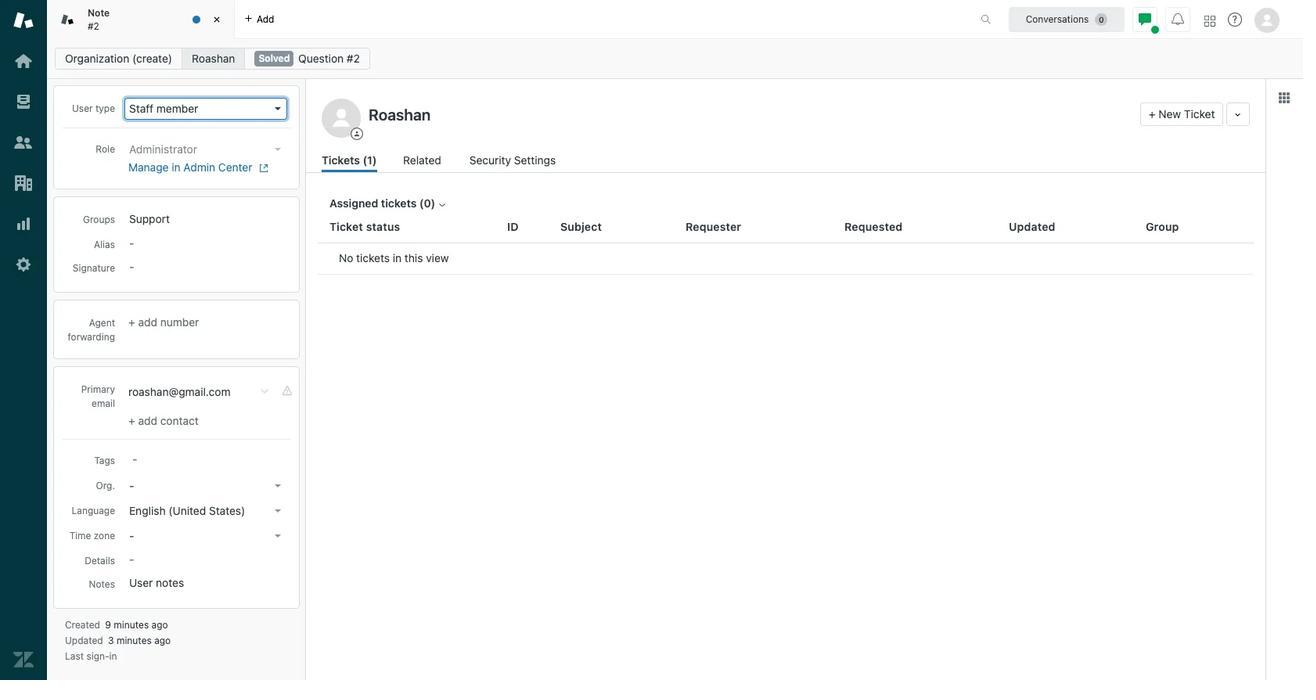Task type: locate. For each thing, give the bounding box(es) containing it.
1 - from the top
[[129, 479, 134, 492]]

in down administrator
[[172, 160, 181, 174]]

#2 inside note #2
[[88, 20, 99, 32]]

0 vertical spatial #2
[[88, 20, 99, 32]]

0 horizontal spatial user
[[72, 103, 93, 114]]

ticket
[[1185, 107, 1215, 121], [330, 220, 363, 233]]

english
[[129, 504, 166, 517]]

- button
[[124, 475, 287, 497], [124, 525, 287, 547]]

roashan@gmail.com
[[128, 385, 231, 398]]

tickets right no
[[356, 251, 390, 265]]

in down 3
[[109, 651, 117, 662]]

- right zone
[[129, 529, 134, 543]]

customers image
[[13, 132, 34, 153]]

1 horizontal spatial ticket
[[1185, 107, 1215, 121]]

tickets up status
[[381, 197, 417, 210]]

notifications image
[[1172, 13, 1185, 25]]

grid containing ticket status
[[306, 211, 1266, 680]]

question #2
[[298, 52, 360, 65]]

roashan link
[[182, 48, 245, 70]]

(0)
[[420, 197, 436, 210]]

1 vertical spatial add
[[138, 315, 157, 329]]

add
[[257, 13, 274, 25], [138, 315, 157, 329], [138, 414, 157, 427]]

tickets
[[381, 197, 417, 210], [356, 251, 390, 265]]

0 horizontal spatial in
[[109, 651, 117, 662]]

button displays agent's chat status as online. image
[[1139, 13, 1152, 25]]

new
[[1159, 107, 1182, 121]]

no
[[339, 251, 353, 265]]

0 vertical spatial +
[[1149, 107, 1156, 121]]

ticket down the assigned
[[330, 220, 363, 233]]

role
[[96, 143, 115, 155]]

1 vertical spatial -
[[129, 529, 134, 543]]

+ left contact
[[128, 414, 135, 427]]

1 vertical spatial #2
[[347, 52, 360, 65]]

grid
[[306, 211, 1266, 680]]

ticket inside button
[[1185, 107, 1215, 121]]

+ right 'agent'
[[128, 315, 135, 329]]

2 vertical spatial +
[[128, 414, 135, 427]]

1 horizontal spatial #2
[[347, 52, 360, 65]]

arrow down image right "states)"
[[275, 510, 281, 513]]

admin image
[[13, 254, 34, 275]]

+ for + new ticket
[[1149, 107, 1156, 121]]

- button down english (united states) button
[[124, 525, 287, 547]]

- button for time zone
[[124, 525, 287, 547]]

requested
[[845, 220, 903, 233]]

2 - from the top
[[129, 529, 134, 543]]

minutes
[[114, 619, 149, 631], [117, 635, 152, 647]]

- button up english (united states) button
[[124, 475, 287, 497]]

3 arrow down image from the top
[[275, 510, 281, 513]]

0 horizontal spatial ticket
[[330, 220, 363, 233]]

organization (create)
[[65, 52, 172, 65]]

support
[[129, 212, 170, 225]]

- for time zone
[[129, 529, 134, 543]]

org.
[[96, 480, 115, 492]]

assigned tickets (0)
[[330, 197, 436, 210]]

manage in admin center link
[[128, 160, 281, 175]]

user left 'type'
[[72, 103, 93, 114]]

arrow down image inside english (united states) button
[[275, 510, 281, 513]]

2 arrow down image from the top
[[275, 485, 281, 488]]

+ left new
[[1149, 107, 1156, 121]]

tickets inside grid
[[356, 251, 390, 265]]

0 horizontal spatial #2
[[88, 20, 99, 32]]

add up the solved
[[257, 13, 274, 25]]

time zone
[[69, 530, 115, 542]]

get help image
[[1228, 13, 1242, 27]]

3
[[108, 635, 114, 647]]

last
[[65, 651, 84, 662]]

4 arrow down image from the top
[[275, 535, 281, 538]]

arrow down image up arrow down image
[[275, 107, 281, 110]]

1 vertical spatial +
[[128, 315, 135, 329]]

#2 down note
[[88, 20, 99, 32]]

security settings link
[[470, 152, 560, 172]]

member
[[156, 102, 198, 115]]

email
[[92, 398, 115, 409]]

close image
[[209, 12, 225, 27]]

arrow down image down english (united states) button
[[275, 535, 281, 538]]

2 vertical spatial in
[[109, 651, 117, 662]]

user
[[72, 103, 93, 114], [129, 576, 153, 590]]

-
[[129, 479, 134, 492], [129, 529, 134, 543]]

tabs tab list
[[47, 0, 965, 39]]

1 vertical spatial in
[[393, 251, 402, 265]]

arrow down image inside staff member "button"
[[275, 107, 281, 110]]

time
[[69, 530, 91, 542]]

0 vertical spatial -
[[129, 479, 134, 492]]

settings
[[514, 153, 556, 167]]

question
[[298, 52, 344, 65]]

0 vertical spatial tickets
[[381, 197, 417, 210]]

arrow down image down - field
[[275, 485, 281, 488]]

this
[[405, 251, 423, 265]]

1 horizontal spatial user
[[129, 576, 153, 590]]

secondary element
[[47, 43, 1304, 74]]

related link
[[403, 152, 443, 172]]

0 horizontal spatial updated
[[65, 635, 103, 647]]

tags
[[94, 455, 115, 467]]

0 vertical spatial ticket
[[1185, 107, 1215, 121]]

9
[[105, 619, 111, 631]]

note #2
[[88, 7, 110, 32]]

in
[[172, 160, 181, 174], [393, 251, 402, 265], [109, 651, 117, 662]]

center
[[218, 160, 252, 174]]

#2 inside secondary element
[[347, 52, 360, 65]]

contact
[[160, 414, 199, 427]]

1 horizontal spatial in
[[172, 160, 181, 174]]

1 vertical spatial tickets
[[356, 251, 390, 265]]

2 horizontal spatial in
[[393, 251, 402, 265]]

1 horizontal spatial updated
[[1009, 220, 1056, 233]]

1 vertical spatial updated
[[65, 635, 103, 647]]

1 vertical spatial ticket
[[330, 220, 363, 233]]

admin
[[183, 160, 215, 174]]

tickets (1) link
[[322, 152, 377, 172]]

updated inside grid
[[1009, 220, 1056, 233]]

user left notes
[[129, 576, 153, 590]]

updated
[[1009, 220, 1056, 233], [65, 635, 103, 647]]

manage
[[128, 160, 169, 174]]

ago right 3
[[154, 635, 171, 647]]

+
[[1149, 107, 1156, 121], [128, 315, 135, 329], [128, 414, 135, 427]]

in left the this
[[393, 251, 402, 265]]

0 vertical spatial user
[[72, 103, 93, 114]]

1 vertical spatial user
[[129, 576, 153, 590]]

zendesk products image
[[1205, 15, 1216, 26]]

staff member
[[129, 102, 198, 115]]

user notes
[[129, 576, 184, 590]]

None text field
[[364, 103, 1134, 126]]

ticket right new
[[1185, 107, 1215, 121]]

requester
[[686, 220, 742, 233]]

add button
[[235, 0, 284, 38]]

manage in admin center
[[128, 160, 252, 174]]

- right org.
[[129, 479, 134, 492]]

tickets for no
[[356, 251, 390, 265]]

minutes right 3
[[117, 635, 152, 647]]

#2
[[88, 20, 99, 32], [347, 52, 360, 65]]

#2 right question
[[347, 52, 360, 65]]

add left contact
[[138, 414, 157, 427]]

no tickets in this view
[[339, 251, 449, 265]]

arrow down image for time zone
[[275, 535, 281, 538]]

ago down user notes
[[152, 619, 168, 631]]

1 - button from the top
[[124, 475, 287, 497]]

tab
[[47, 0, 235, 39]]

signature
[[73, 262, 115, 274]]

english (united states) button
[[124, 500, 287, 522]]

2 vertical spatial add
[[138, 414, 157, 427]]

0 vertical spatial add
[[257, 13, 274, 25]]

details
[[85, 555, 115, 567]]

2 - button from the top
[[124, 525, 287, 547]]

in inside "created 9 minutes ago updated 3 minutes ago last sign-in"
[[109, 651, 117, 662]]

1 vertical spatial - button
[[124, 525, 287, 547]]

notes
[[156, 576, 184, 590]]

staff
[[129, 102, 154, 115]]

arrow down image for org.
[[275, 485, 281, 488]]

organizations image
[[13, 173, 34, 193]]

0 vertical spatial - button
[[124, 475, 287, 497]]

alias
[[94, 239, 115, 251]]

+ inside + new ticket button
[[1149, 107, 1156, 121]]

0 vertical spatial updated
[[1009, 220, 1056, 233]]

organization (create) button
[[55, 48, 182, 70]]

english (united states)
[[129, 504, 245, 517]]

minutes right 9
[[114, 619, 149, 631]]

reporting image
[[13, 214, 34, 234]]

arrow down image
[[275, 107, 281, 110], [275, 485, 281, 488], [275, 510, 281, 513], [275, 535, 281, 538]]

user type
[[72, 103, 115, 114]]

+ new ticket
[[1149, 107, 1215, 121]]

add left number
[[138, 315, 157, 329]]

staff member button
[[124, 98, 287, 120]]

primary email
[[81, 384, 115, 409]]

ago
[[152, 619, 168, 631], [154, 635, 171, 647]]

1 arrow down image from the top
[[275, 107, 281, 110]]



Task type: vqa. For each thing, say whether or not it's contained in the screenshot.
RUNNING MAN button man
no



Task type: describe. For each thing, give the bounding box(es) containing it.
(united
[[169, 504, 206, 517]]

status
[[366, 220, 400, 233]]

0 vertical spatial minutes
[[114, 619, 149, 631]]

primary
[[81, 384, 115, 395]]

- field
[[126, 451, 287, 468]]

organization
[[65, 52, 129, 65]]

related
[[403, 153, 441, 167]]

tickets for assigned
[[381, 197, 417, 210]]

id
[[507, 220, 519, 233]]

states)
[[209, 504, 245, 517]]

conversations
[[1026, 13, 1089, 25]]

ticket status
[[330, 220, 400, 233]]

get started image
[[13, 51, 34, 71]]

add for add number
[[138, 315, 157, 329]]

+ new ticket button
[[1141, 103, 1224, 126]]

administrator
[[129, 142, 197, 156]]

sign-
[[86, 651, 109, 662]]

note
[[88, 7, 110, 19]]

+ for + add contact
[[128, 414, 135, 427]]

assigned
[[330, 197, 378, 210]]

(create)
[[132, 52, 172, 65]]

arrow down image
[[275, 148, 281, 151]]

- button for org.
[[124, 475, 287, 497]]

administrator button
[[124, 139, 287, 160]]

(1)
[[363, 153, 377, 167]]

#2 for question #2
[[347, 52, 360, 65]]

1 vertical spatial ago
[[154, 635, 171, 647]]

zendesk support image
[[13, 10, 34, 31]]

solved
[[259, 52, 290, 64]]

add inside dropdown button
[[257, 13, 274, 25]]

security settings
[[470, 153, 556, 167]]

view
[[426, 251, 449, 265]]

group
[[1146, 220, 1180, 233]]

groups
[[83, 214, 115, 225]]

add for add contact
[[138, 414, 157, 427]]

arrow down image for language
[[275, 510, 281, 513]]

agent
[[89, 317, 115, 329]]

number
[[160, 315, 199, 329]]

updated inside "created 9 minutes ago updated 3 minutes ago last sign-in"
[[65, 635, 103, 647]]

forwarding
[[68, 331, 115, 343]]

+ add number
[[128, 315, 199, 329]]

main element
[[0, 0, 47, 680]]

+ add contact
[[128, 414, 199, 427]]

language
[[72, 505, 115, 517]]

+ for + add number
[[128, 315, 135, 329]]

created 9 minutes ago updated 3 minutes ago last sign-in
[[65, 619, 171, 662]]

views image
[[13, 92, 34, 112]]

apps image
[[1279, 92, 1291, 104]]

agent forwarding
[[68, 317, 115, 343]]

zendesk image
[[13, 650, 34, 670]]

created
[[65, 619, 100, 631]]

tickets (1)
[[322, 153, 377, 167]]

in inside grid
[[393, 251, 402, 265]]

user for user notes
[[129, 576, 153, 590]]

conversations button
[[1009, 7, 1125, 32]]

#2 for note #2
[[88, 20, 99, 32]]

0 vertical spatial ago
[[152, 619, 168, 631]]

- for org.
[[129, 479, 134, 492]]

1 vertical spatial minutes
[[117, 635, 152, 647]]

type
[[95, 103, 115, 114]]

tab containing note
[[47, 0, 235, 39]]

zone
[[94, 530, 115, 542]]

arrow down image for user type
[[275, 107, 281, 110]]

security
[[470, 153, 511, 167]]

tickets
[[322, 153, 360, 167]]

user for user type
[[72, 103, 93, 114]]

0 vertical spatial in
[[172, 160, 181, 174]]

subject
[[561, 220, 602, 233]]

roashan
[[192, 52, 235, 65]]

notes
[[89, 579, 115, 590]]



